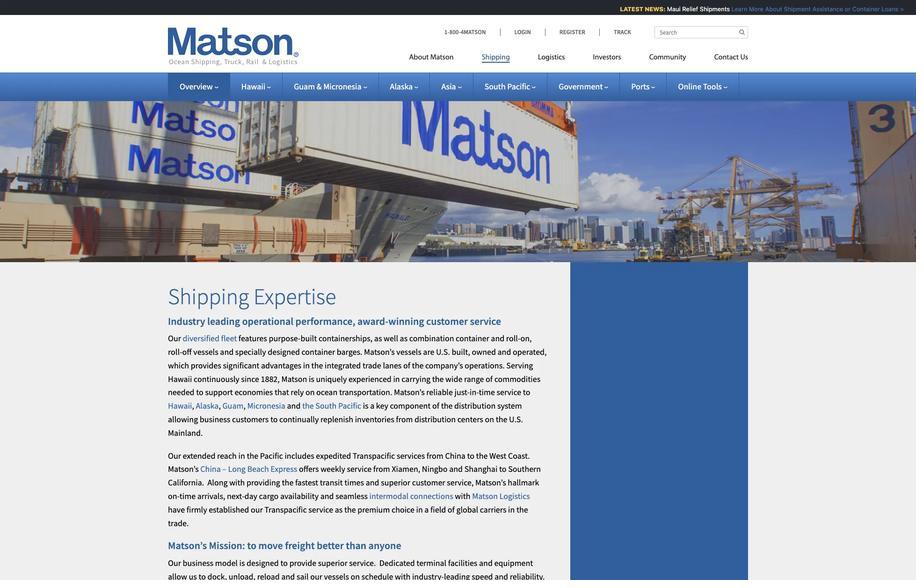 Task type: locate. For each thing, give the bounding box(es) containing it.
system
[[498, 401, 523, 411]]

our inside intermodal connections with matson logistics have firmly established our transpacific service as the premium choice in a field of global carriers in the trade.
[[251, 504, 263, 515]]

1 vertical spatial designed
[[247, 558, 279, 568]]

,
[[192, 401, 194, 411], [219, 401, 221, 411], [244, 401, 246, 411]]

coast.
[[509, 450, 530, 461]]

1 vertical spatial roll-
[[168, 347, 182, 357]]

0 vertical spatial u.s.
[[436, 347, 450, 357]]

matson up "carriers"
[[473, 491, 498, 502]]

and down rely
[[287, 401, 301, 411]]

shipment
[[779, 5, 806, 13]]

our business model is designed to provide superior service.  dedicated terminal facilities and equipment allow us to dock, unload, reload and sail our vessels on schedule with industry-leading speed and reliability
[[168, 558, 547, 580]]

transpacific down availability
[[265, 504, 307, 515]]

shipping for shipping
[[482, 54, 510, 61]]

2 horizontal spatial matson
[[473, 491, 498, 502]]

relief
[[677, 5, 693, 13]]

since
[[241, 374, 259, 384]]

to down micronesia link
[[271, 414, 278, 425]]

on
[[306, 387, 315, 398], [485, 414, 495, 425], [351, 571, 360, 580]]

guam left &
[[294, 81, 315, 92]]

0 vertical spatial transpacific
[[353, 450, 395, 461]]

designed inside features purpose-built containerships, as well as combination container and roll-on, roll-off vessels and specially designed container barges. matson's vessels are u.s. built, owned and operated, which provides significant advantages in the integrated trade lanes of the company's operations. serving hawaii continuously since 1882, matson is uniquely experienced in carrying the wide range of commodities needed to support economies that rely on ocean transportation. matson's reliable just-in-time service to hawaii , alaska , guam , micronesia and the south pacific
[[268, 347, 300, 357]]

guam link
[[223, 401, 244, 411]]

from up ningbo
[[427, 450, 444, 461]]

our for our extended reach in the pacific includes expedited transpacific services from china to the west coast. matson's
[[168, 450, 181, 461]]

on inside our business model is designed to provide superior service.  dedicated terminal facilities and equipment allow us to dock, unload, reload and sail our vessels on schedule with industry-leading speed and reliability
[[351, 571, 360, 580]]

0 vertical spatial designed
[[268, 347, 300, 357]]

with down long
[[230, 477, 245, 488]]

ports
[[632, 81, 650, 92]]

0 horizontal spatial a
[[371, 401, 375, 411]]

0 horizontal spatial as
[[335, 504, 343, 515]]

u.s. up company's at bottom
[[436, 347, 450, 357]]

economies
[[235, 387, 273, 398]]

transit
[[320, 477, 343, 488]]

1 horizontal spatial alaska
[[390, 81, 413, 92]]

matson inside features purpose-built containerships, as well as combination container and roll-on, roll-off vessels and specially designed container barges. matson's vessels are u.s. built, owned and operated, which provides significant advantages in the integrated trade lanes of the company's operations. serving hawaii continuously since 1882, matson is uniquely experienced in carrying the wide range of commodities needed to support economies that rely on ocean transportation. matson's reliable just-in-time service to hawaii , alaska , guam , micronesia and the south pacific
[[282, 374, 307, 384]]

1 vertical spatial pacific
[[339, 401, 362, 411]]

2 vertical spatial is
[[240, 558, 245, 568]]

south down ocean
[[316, 401, 337, 411]]

more
[[744, 5, 759, 13]]

Search search field
[[655, 26, 749, 38]]

is left the uniquely
[[309, 374, 315, 384]]

of right lanes
[[404, 360, 411, 371]]

1 vertical spatial matson
[[282, 374, 307, 384]]

service up owned on the right of the page
[[470, 315, 502, 328]]

mainland.
[[168, 428, 203, 438]]

intermodal connections link
[[370, 491, 454, 502]]

u.s. down system at the bottom right of page
[[510, 414, 524, 425]]

0 horizontal spatial our
[[251, 504, 263, 515]]

community link
[[636, 49, 701, 68]]

login link
[[500, 28, 545, 36]]

which
[[168, 360, 189, 371]]

1 vertical spatial distribution
[[415, 414, 456, 425]]

providing
[[247, 477, 280, 488]]

, left guam link
[[219, 401, 221, 411]]

firmly
[[187, 504, 207, 515]]

shipping up industry
[[168, 283, 249, 311]]

and up owned on the right of the page
[[491, 333, 505, 344]]

service
[[470, 315, 502, 328], [497, 387, 522, 398], [347, 464, 372, 475], [309, 504, 333, 515]]

a inside intermodal connections with matson logistics have firmly established our transpacific service as the premium choice in a field of global carriers in the trade.
[[425, 504, 429, 515]]

2 our from the top
[[168, 450, 181, 461]]

shipping inside the top menu navigation
[[482, 54, 510, 61]]

1 horizontal spatial china
[[446, 450, 466, 461]]

1 vertical spatial alaska
[[196, 401, 219, 411]]

0 horizontal spatial on
[[306, 387, 315, 398]]

our down industry
[[168, 333, 181, 344]]

1 horizontal spatial about
[[760, 5, 778, 13]]

micronesia
[[324, 81, 362, 92], [248, 401, 286, 411]]

alaska link down support
[[196, 401, 219, 411]]

business up us
[[183, 558, 214, 568]]

0 horizontal spatial superior
[[318, 558, 348, 568]]

0 horizontal spatial is
[[240, 558, 245, 568]]

, up customers
[[244, 401, 246, 411]]

of
[[404, 360, 411, 371], [486, 374, 493, 384], [433, 401, 440, 411], [448, 504, 455, 515]]

leading up the fleet
[[207, 315, 240, 328]]

south down shipping link
[[485, 81, 506, 92]]

1 horizontal spatial a
[[425, 504, 429, 515]]

service up times
[[347, 464, 372, 475]]

>
[[895, 5, 899, 13]]

1 vertical spatial alaska link
[[196, 401, 219, 411]]

features
[[239, 333, 267, 344]]

1 vertical spatial leading
[[444, 571, 470, 580]]

ningbo
[[422, 464, 448, 475]]

2 vertical spatial our
[[168, 558, 181, 568]]

a left field
[[425, 504, 429, 515]]

serving
[[507, 360, 534, 371]]

1 vertical spatial with
[[455, 491, 471, 502]]

with
[[230, 477, 245, 488], [455, 491, 471, 502], [395, 571, 411, 580]]

1 horizontal spatial matson
[[431, 54, 454, 61]]

0 horizontal spatial with
[[230, 477, 245, 488]]

1 horizontal spatial our
[[311, 571, 323, 580]]

0 vertical spatial time
[[479, 387, 495, 398]]

, up allowing
[[192, 401, 194, 411]]

track
[[614, 28, 632, 36]]

to down west
[[500, 464, 507, 475]]

to right needed
[[196, 387, 204, 398]]

1 horizontal spatial pacific
[[339, 401, 362, 411]]

asia link
[[442, 81, 462, 92]]

award-
[[358, 315, 389, 328]]

1 vertical spatial china
[[201, 464, 221, 475]]

our left extended
[[168, 450, 181, 461]]

the up shanghai
[[477, 450, 488, 461]]

matson
[[431, 54, 454, 61], [282, 374, 307, 384], [473, 491, 498, 502]]

container up owned on the right of the page
[[456, 333, 490, 344]]

1 vertical spatial transpacific
[[265, 504, 307, 515]]

our up allow
[[168, 558, 181, 568]]

0 horizontal spatial china
[[201, 464, 221, 475]]

0 horizontal spatial time
[[180, 491, 196, 502]]

in up long
[[239, 450, 245, 461]]

u.s. inside is a key component of the distribution system allowing business customers to continually replenish inventories from distribution centers on the u.s. mainland.
[[510, 414, 524, 425]]

2 vertical spatial pacific
[[260, 450, 283, 461]]

hawaii link down blue matson logo with ocean, shipping, truck, rail and logistics written beneath it.
[[242, 81, 271, 92]]

hawaii link down needed
[[168, 401, 192, 411]]

1 vertical spatial from
[[427, 450, 444, 461]]

as left well
[[375, 333, 382, 344]]

0 vertical spatial alaska
[[390, 81, 413, 92]]

and
[[491, 333, 505, 344], [220, 347, 234, 357], [498, 347, 512, 357], [287, 401, 301, 411], [450, 464, 463, 475], [366, 477, 380, 488], [321, 491, 334, 502], [480, 558, 493, 568], [282, 571, 295, 580], [495, 571, 509, 580]]

1 horizontal spatial shipping
[[482, 54, 510, 61]]

2 horizontal spatial with
[[455, 491, 471, 502]]

maui
[[662, 5, 676, 13]]

government
[[559, 81, 603, 92]]

0 vertical spatial shipping
[[482, 54, 510, 61]]

pacific up "replenish"
[[339, 401, 362, 411]]

0 horizontal spatial hawaii link
[[168, 401, 192, 411]]

intermodal connections with matson logistics have firmly established our transpacific service as the premium choice in a field of global carriers in the trade.
[[168, 491, 531, 529]]

assistance
[[808, 5, 838, 13]]

business
[[200, 414, 231, 425], [183, 558, 214, 568]]

in down lanes
[[394, 374, 400, 384]]

of down operations.
[[486, 374, 493, 384]]

south
[[485, 81, 506, 92], [316, 401, 337, 411]]

the down "seamless"
[[345, 504, 356, 515]]

provides
[[191, 360, 221, 371]]

pacific down shipping link
[[508, 81, 531, 92]]

inventories
[[355, 414, 395, 425]]

connections
[[411, 491, 454, 502]]

customer up combination
[[427, 315, 468, 328]]

0 vertical spatial with
[[230, 477, 245, 488]]

mission:
[[209, 539, 245, 552]]

reach
[[217, 450, 237, 461]]

matson's inside our extended reach in the pacific includes expedited transpacific services from china to the west coast. matson's
[[168, 464, 199, 475]]

1 vertical spatial hawaii link
[[168, 401, 192, 411]]

1 vertical spatial container
[[302, 347, 335, 357]]

0 vertical spatial south
[[485, 81, 506, 92]]

hawaii link
[[242, 81, 271, 92], [168, 401, 192, 411]]

distribution
[[455, 401, 496, 411], [415, 414, 456, 425]]

and up service,
[[450, 464, 463, 475]]

0 vertical spatial distribution
[[455, 401, 496, 411]]

1 vertical spatial superior
[[318, 558, 348, 568]]

1 horizontal spatial container
[[456, 333, 490, 344]]

service inside the offers weekly service from xiamen, ningbo and shanghai to southern california.  along with providing the fastest transit times and superior customer service, matson's hallmark on-time arrivals, next-day cargo availability and seamless
[[347, 464, 372, 475]]

with inside the offers weekly service from xiamen, ningbo and shanghai to southern california.  along with providing the fastest transit times and superior customer service, matson's hallmark on-time arrivals, next-day cargo availability and seamless
[[230, 477, 245, 488]]

the down matson logistics link at the right bottom
[[517, 504, 529, 515]]

1 vertical spatial is
[[363, 401, 369, 411]]

diversified fleet link
[[183, 333, 237, 344]]

micronesia link
[[248, 401, 286, 411]]

customer up connections
[[412, 477, 446, 488]]

on right rely
[[306, 387, 315, 398]]

1 our from the top
[[168, 333, 181, 344]]

contact us link
[[701, 49, 749, 68]]

3 our from the top
[[168, 558, 181, 568]]

roll-
[[507, 333, 521, 344], [168, 347, 182, 357]]

logistics inside intermodal connections with matson logistics have firmly established our transpacific service as the premium choice in a field of global carriers in the trade.
[[500, 491, 531, 502]]

service up system at the bottom right of page
[[497, 387, 522, 398]]

0 horizontal spatial from
[[374, 464, 390, 475]]

designed
[[268, 347, 300, 357], [247, 558, 279, 568]]

as inside intermodal connections with matson logistics have firmly established our transpacific service as the premium choice in a field of global carriers in the trade.
[[335, 504, 343, 515]]

pacific inside our extended reach in the pacific includes expedited transpacific services from china to the west coast. matson's
[[260, 450, 283, 461]]

leading inside our business model is designed to provide superior service.  dedicated terminal facilities and equipment allow us to dock, unload, reload and sail our vessels on schedule with industry-leading speed and reliability
[[444, 571, 470, 580]]

to inside our extended reach in the pacific includes expedited transpacific services from china to the west coast. matson's
[[468, 450, 475, 461]]

distribution down the in-
[[455, 401, 496, 411]]

1 vertical spatial guam
[[223, 401, 244, 411]]

allowing
[[168, 414, 198, 425]]

superior down better
[[318, 558, 348, 568]]

section
[[559, 262, 761, 580]]

established
[[209, 504, 249, 515]]

of right field
[[448, 504, 455, 515]]

1 horizontal spatial roll-
[[507, 333, 521, 344]]

unload,
[[229, 571, 256, 580]]

hawaii up needed
[[168, 374, 192, 384]]

0 horizontal spatial pacific
[[260, 450, 283, 461]]

the up carrying
[[412, 360, 424, 371]]

1 horizontal spatial transpacific
[[353, 450, 395, 461]]

with down service,
[[455, 491, 471, 502]]

combination
[[410, 333, 455, 344]]

0 vertical spatial pacific
[[508, 81, 531, 92]]

micronesia right &
[[324, 81, 362, 92]]

purpose-
[[269, 333, 301, 344]]

distribution down 'reliable'
[[415, 414, 456, 425]]

expertise
[[254, 283, 336, 311]]

to inside the offers weekly service from xiamen, ningbo and shanghai to southern california.  along with providing the fastest transit times and superior customer service, matson's hallmark on-time arrivals, next-day cargo availability and seamless
[[500, 464, 507, 475]]

operated,
[[513, 347, 547, 357]]

community
[[650, 54, 687, 61]]

china left –
[[201, 464, 221, 475]]

1 horizontal spatial as
[[375, 333, 382, 344]]

our right sail
[[311, 571, 323, 580]]

0 vertical spatial on
[[306, 387, 315, 398]]

1 horizontal spatial south
[[485, 81, 506, 92]]

provide
[[290, 558, 317, 568]]

on inside features purpose-built containerships, as well as combination container and roll-on, roll-off vessels and specially designed container barges. matson's vessels are u.s. built, owned and operated, which provides significant advantages in the integrated trade lanes of the company's operations. serving hawaii continuously since 1882, matson is uniquely experienced in carrying the wide range of commodities needed to support economies that rely on ocean transportation. matson's reliable just-in-time service to hawaii , alaska , guam , micronesia and the south pacific
[[306, 387, 315, 398]]

0 vertical spatial alaska link
[[390, 81, 419, 92]]

0 horizontal spatial roll-
[[168, 347, 182, 357]]

None search field
[[655, 26, 749, 38]]

2 horizontal spatial is
[[363, 401, 369, 411]]

0 vertical spatial leading
[[207, 315, 240, 328]]

our extended reach in the pacific includes expedited transpacific services from china to the west coast. matson's
[[168, 450, 530, 475]]

designed up the reload
[[247, 558, 279, 568]]

0 horizontal spatial about
[[410, 54, 429, 61]]

matson down 1-
[[431, 54, 454, 61]]

of inside is a key component of the distribution system allowing business customers to continually replenish inventories from distribution centers on the u.s. mainland.
[[433, 401, 440, 411]]

is inside our business model is designed to provide superior service.  dedicated terminal facilities and equipment allow us to dock, unload, reload and sail our vessels on schedule with industry-leading speed and reliability
[[240, 558, 245, 568]]

alaska inside features purpose-built containerships, as well as combination container and roll-on, roll-off vessels and specially designed container barges. matson's vessels are u.s. built, owned and operated, which provides significant advantages in the integrated trade lanes of the company's operations. serving hawaii continuously since 1882, matson is uniquely experienced in carrying the wide range of commodities needed to support economies that rely on ocean transportation. matson's reliable just-in-time service to hawaii , alaska , guam , micronesia and the south pacific
[[196, 401, 219, 411]]

in right advantages
[[303, 360, 310, 371]]

roll- up operated,
[[507, 333, 521, 344]]

1-800-4matson
[[445, 28, 486, 36]]

0 vertical spatial logistics
[[539, 54, 566, 61]]

guam inside features purpose-built containerships, as well as combination container and roll-on, roll-off vessels and specially designed container barges. matson's vessels are u.s. built, owned and operated, which provides significant advantages in the integrated trade lanes of the company's operations. serving hawaii continuously since 1882, matson is uniquely experienced in carrying the wide range of commodities needed to support economies that rely on ocean transportation. matson's reliable just-in-time service to hawaii , alaska , guam , micronesia and the south pacific
[[223, 401, 244, 411]]

diversified
[[183, 333, 220, 344]]

1-
[[445, 28, 450, 36]]

logistics down register link at the top
[[539, 54, 566, 61]]

register
[[560, 28, 586, 36]]

and up speed
[[480, 558, 493, 568]]

commodities
[[495, 374, 541, 384]]

matson up rely
[[282, 374, 307, 384]]

with inside our business model is designed to provide superior service.  dedicated terminal facilities and equipment allow us to dock, unload, reload and sail our vessels on schedule with industry-leading speed and reliability
[[395, 571, 411, 580]]

overview
[[180, 81, 213, 92]]

roll- up which
[[168, 347, 182, 357]]

alaska link down about matson
[[390, 81, 419, 92]]

of down 'reliable'
[[433, 401, 440, 411]]

schedule
[[362, 571, 394, 580]]

our inside our extended reach in the pacific includes expedited transpacific services from china to the west coast. matson's
[[168, 450, 181, 461]]

1 horizontal spatial superior
[[381, 477, 411, 488]]

built,
[[452, 347, 471, 357]]

banner image
[[0, 86, 917, 262]]

1 vertical spatial our
[[311, 571, 323, 580]]

service inside features purpose-built containerships, as well as combination container and roll-on, roll-off vessels and specially designed container barges. matson's vessels are u.s. built, owned and operated, which provides significant advantages in the integrated trade lanes of the company's operations. serving hawaii continuously since 1882, matson is uniquely experienced in carrying the wide range of commodities needed to support economies that rely on ocean transportation. matson's reliable just-in-time service to hawaii , alaska , guam , micronesia and the south pacific
[[497, 387, 522, 398]]

0 vertical spatial matson
[[431, 54, 454, 61]]

ports link
[[632, 81, 656, 92]]

our inside our business model is designed to provide superior service.  dedicated terminal facilities and equipment allow us to dock, unload, reload and sail our vessels on schedule with industry-leading speed and reliability
[[168, 558, 181, 568]]

china – long beach express link
[[201, 464, 298, 475]]

1 vertical spatial customer
[[412, 477, 446, 488]]

tools
[[704, 81, 723, 92]]

time
[[479, 387, 495, 398], [180, 491, 196, 502]]

designed inside our business model is designed to provide superior service.  dedicated terminal facilities and equipment allow us to dock, unload, reload and sail our vessels on schedule with industry-leading speed and reliability
[[247, 558, 279, 568]]

shanghai
[[465, 464, 498, 475]]

guam down support
[[223, 401, 244, 411]]

0 vertical spatial a
[[371, 401, 375, 411]]

0 horizontal spatial transpacific
[[265, 504, 307, 515]]

dock,
[[208, 571, 227, 580]]

2 vertical spatial with
[[395, 571, 411, 580]]

top menu navigation
[[410, 49, 749, 68]]

from down component
[[396, 414, 413, 425]]

vessels left the "are"
[[397, 347, 422, 357]]

is down transportation.
[[363, 401, 369, 411]]

1 vertical spatial our
[[168, 450, 181, 461]]

with inside intermodal connections with matson logistics have firmly established our transpacific service as the premium choice in a field of global carriers in the trade.
[[455, 491, 471, 502]]

news:
[[640, 5, 661, 13]]

2 vertical spatial hawaii
[[168, 401, 192, 411]]

2 vertical spatial on
[[351, 571, 360, 580]]

our for our diversified fleet
[[168, 333, 181, 344]]

2 horizontal spatial vessels
[[397, 347, 422, 357]]

search image
[[740, 29, 746, 35]]

1 vertical spatial shipping
[[168, 283, 249, 311]]

0 horizontal spatial alaska
[[196, 401, 219, 411]]

matson's down shanghai
[[476, 477, 507, 488]]

1 vertical spatial logistics
[[500, 491, 531, 502]]

our down day
[[251, 504, 263, 515]]

2 horizontal spatial from
[[427, 450, 444, 461]]

0 vertical spatial from
[[396, 414, 413, 425]]

0 horizontal spatial ,
[[192, 401, 194, 411]]

1 horizontal spatial is
[[309, 374, 315, 384]]

0 vertical spatial our
[[168, 333, 181, 344]]

a
[[371, 401, 375, 411], [425, 504, 429, 515]]

is inside is a key component of the distribution system allowing business customers to continually replenish inventories from distribution centers on the u.s. mainland.
[[363, 401, 369, 411]]

container down built
[[302, 347, 335, 357]]

1 horizontal spatial vessels
[[324, 571, 349, 580]]

with right schedule
[[395, 571, 411, 580]]

offers
[[299, 464, 319, 475]]

vessels up provides
[[194, 347, 219, 357]]

1 vertical spatial on
[[485, 414, 495, 425]]

0 vertical spatial superior
[[381, 477, 411, 488]]

learn
[[727, 5, 743, 13]]

in inside our extended reach in the pacific includes expedited transpacific services from china to the west coast. matson's
[[239, 450, 245, 461]]

from left xiamen,
[[374, 464, 390, 475]]

our for our business model is designed to provide superior service.  dedicated terminal facilities and equipment allow us to dock, unload, reload and sail our vessels on schedule with industry-leading speed and reliability
[[168, 558, 181, 568]]

1 vertical spatial time
[[180, 491, 196, 502]]

on right centers on the bottom of page
[[485, 414, 495, 425]]

2 vertical spatial matson
[[473, 491, 498, 502]]

1 horizontal spatial with
[[395, 571, 411, 580]]

1 , from the left
[[192, 401, 194, 411]]

1 vertical spatial business
[[183, 558, 214, 568]]

hawaii down blue matson logo with ocean, shipping, truck, rail and logistics written beneath it.
[[242, 81, 266, 92]]

transpacific up the offers weekly service from xiamen, ningbo and shanghai to southern california.  along with providing the fastest transit times and superior customer service, matson's hallmark on-time arrivals, next-day cargo availability and seamless
[[353, 450, 395, 461]]

0 vertical spatial hawaii link
[[242, 81, 271, 92]]

uniquely
[[316, 374, 347, 384]]

1 vertical spatial u.s.
[[510, 414, 524, 425]]

3 , from the left
[[244, 401, 246, 411]]

matson's inside the offers weekly service from xiamen, ningbo and shanghai to southern california.  along with providing the fastest transit times and superior customer service, matson's hallmark on-time arrivals, next-day cargo availability and seamless
[[476, 477, 507, 488]]

matson's up california.
[[168, 464, 199, 475]]

hawaii down needed
[[168, 401, 192, 411]]

on down service.
[[351, 571, 360, 580]]

field
[[431, 504, 446, 515]]



Task type: vqa. For each thing, say whether or not it's contained in the screenshot.
the top Technology
no



Task type: describe. For each thing, give the bounding box(es) containing it.
industry-
[[413, 571, 444, 580]]

the up the continually
[[303, 401, 314, 411]]

to down commodities
[[523, 387, 531, 398]]

online
[[679, 81, 702, 92]]

trade
[[363, 360, 382, 371]]

features purpose-built containerships, as well as combination container and roll-on, roll-off vessels and specially designed container barges. matson's vessels are u.s. built, owned and operated, which provides significant advantages in the integrated trade lanes of the company's operations. serving hawaii continuously since 1882, matson is uniquely experienced in carrying the wide range of commodities needed to support economies that rely on ocean transportation. matson's reliable just-in-time service to hawaii , alaska , guam , micronesia and the south pacific
[[168, 333, 547, 411]]

2 , from the left
[[219, 401, 221, 411]]

and down the fleet
[[220, 347, 234, 357]]

us
[[189, 571, 197, 580]]

premium
[[358, 504, 390, 515]]

1882,
[[261, 374, 280, 384]]

allow
[[168, 571, 187, 580]]

freight
[[285, 539, 315, 552]]

services
[[397, 450, 425, 461]]

or
[[840, 5, 846, 13]]

a inside is a key component of the distribution system allowing business customers to continually replenish inventories from distribution centers on the u.s. mainland.
[[371, 401, 375, 411]]

about matson link
[[410, 49, 468, 68]]

logistics link
[[524, 49, 580, 68]]

the inside the offers weekly service from xiamen, ningbo and shanghai to southern california.  along with providing the fastest transit times and superior customer service, matson's hallmark on-time arrivals, next-day cargo availability and seamless
[[282, 477, 294, 488]]

matson inside intermodal connections with matson logistics have firmly established our transpacific service as the premium choice in a field of global carriers in the trade.
[[473, 491, 498, 502]]

superior inside the offers weekly service from xiamen, ningbo and shanghai to southern california.  along with providing the fastest transit times and superior customer service, matson's hallmark on-time arrivals, next-day cargo availability and seamless
[[381, 477, 411, 488]]

trade.
[[168, 518, 189, 529]]

service inside intermodal connections with matson logistics have firmly established our transpacific service as the premium choice in a field of global carriers in the trade.
[[309, 504, 333, 515]]

0 vertical spatial about
[[760, 5, 778, 13]]

transpacific inside intermodal connections with matson logistics have firmly established our transpacific service as the premium choice in a field of global carriers in the trade.
[[265, 504, 307, 515]]

and right times
[[366, 477, 380, 488]]

1 vertical spatial hawaii
[[168, 374, 192, 384]]

0 vertical spatial container
[[456, 333, 490, 344]]

that
[[275, 387, 289, 398]]

arrivals,
[[197, 491, 225, 502]]

replenish
[[321, 414, 354, 425]]

express
[[271, 464, 298, 475]]

from inside is a key component of the distribution system allowing business customers to continually replenish inventories from distribution centers on the u.s. mainland.
[[396, 414, 413, 425]]

seamless
[[336, 491, 368, 502]]

expedited
[[316, 450, 351, 461]]

and down transit
[[321, 491, 334, 502]]

pacific inside features purpose-built containerships, as well as combination container and roll-on, roll-off vessels and specially designed container barges. matson's vessels are u.s. built, owned and operated, which provides significant advantages in the integrated trade lanes of the company's operations. serving hawaii continuously since 1882, matson is uniquely experienced in carrying the wide range of commodities needed to support economies that rely on ocean transportation. matson's reliable just-in-time service to hawaii , alaska , guam , micronesia and the south pacific
[[339, 401, 362, 411]]

the up the uniquely
[[312, 360, 323, 371]]

built
[[301, 333, 317, 344]]

customer inside the offers weekly service from xiamen, ningbo and shanghai to southern california.  along with providing the fastest transit times and superior customer service, matson's hallmark on-time arrivals, next-day cargo availability and seamless
[[412, 477, 446, 488]]

and left sail
[[282, 571, 295, 580]]

times
[[345, 477, 364, 488]]

0 horizontal spatial alaska link
[[196, 401, 219, 411]]

the up 'reliable'
[[433, 374, 444, 384]]

0 horizontal spatial container
[[302, 347, 335, 357]]

the up china – long beach express
[[247, 450, 259, 461]]

range
[[465, 374, 484, 384]]

southern
[[509, 464, 541, 475]]

shipping for shipping expertise
[[168, 283, 249, 311]]

reliable
[[427, 387, 453, 398]]

industry
[[168, 315, 205, 328]]

vessels inside our business model is designed to provide superior service.  dedicated terminal facilities and equipment allow us to dock, unload, reload and sail our vessels on schedule with industry-leading speed and reliability
[[324, 571, 349, 580]]

weekly
[[321, 464, 346, 475]]

key
[[376, 401, 389, 411]]

contact
[[715, 54, 739, 61]]

barges.
[[337, 347, 363, 357]]

day
[[245, 491, 258, 502]]

investors link
[[580, 49, 636, 68]]

2 horizontal spatial as
[[400, 333, 408, 344]]

wide
[[446, 374, 463, 384]]

in down intermodal connections link on the left bottom of the page
[[417, 504, 423, 515]]

is inside features purpose-built containerships, as well as combination container and roll-on, roll-off vessels and specially designed container barges. matson's vessels are u.s. built, owned and operated, which provides significant advantages in the integrated trade lanes of the company's operations. serving hawaii continuously since 1882, matson is uniquely experienced in carrying the wide range of commodities needed to support economies that rely on ocean transportation. matson's reliable just-in-time service to hawaii , alaska , guam , micronesia and the south pacific
[[309, 374, 315, 384]]

continually
[[280, 414, 319, 425]]

800-
[[450, 28, 461, 36]]

to left move
[[247, 539, 257, 552]]

equipment
[[495, 558, 534, 568]]

continuously
[[194, 374, 240, 384]]

terminal
[[417, 558, 447, 568]]

2 horizontal spatial pacific
[[508, 81, 531, 92]]

micronesia inside features purpose-built containerships, as well as combination container and roll-on, roll-off vessels and specially designed container barges. matson's vessels are u.s. built, owned and operated, which provides significant advantages in the integrated trade lanes of the company's operations. serving hawaii continuously since 1882, matson is uniquely experienced in carrying the wide range of commodities needed to support economies that rely on ocean transportation. matson's reliable just-in-time service to hawaii , alaska , guam , micronesia and the south pacific
[[248, 401, 286, 411]]

offers weekly service from xiamen, ningbo and shanghai to southern california.  along with providing the fastest transit times and superior customer service, matson's hallmark on-time arrivals, next-day cargo availability and seamless
[[168, 464, 541, 502]]

rely
[[291, 387, 304, 398]]

business inside is a key component of the distribution system allowing business customers to continually replenish inventories from distribution centers on the u.s. mainland.
[[200, 414, 231, 425]]

on-
[[168, 491, 180, 502]]

and up serving
[[498, 347, 512, 357]]

transpacific inside our extended reach in the pacific includes expedited transpacific services from china to the west coast. matson's
[[353, 450, 395, 461]]

transportation.
[[339, 387, 393, 398]]

long
[[228, 464, 246, 475]]

component
[[390, 401, 431, 411]]

choice
[[392, 504, 415, 515]]

online tools
[[679, 81, 723, 92]]

to inside is a key component of the distribution system allowing business customers to continually replenish inventories from distribution centers on the u.s. mainland.
[[271, 414, 278, 425]]

blue matson logo with ocean, shipping, truck, rail and logistics written beneath it. image
[[168, 28, 299, 66]]

south inside features purpose-built containerships, as well as combination container and roll-on, roll-off vessels and specially designed container barges. matson's vessels are u.s. built, owned and operated, which provides significant advantages in the integrated trade lanes of the company's operations. serving hawaii continuously since 1882, matson is uniquely experienced in carrying the wide range of commodities needed to support economies that rely on ocean transportation. matson's reliable just-in-time service to hawaii , alaska , guam , micronesia and the south pacific
[[316, 401, 337, 411]]

1 horizontal spatial alaska link
[[390, 81, 419, 92]]

than
[[346, 539, 367, 552]]

matson's up component
[[394, 387, 425, 398]]

our diversified fleet
[[168, 333, 237, 344]]

overview link
[[180, 81, 219, 92]]

time inside the offers weekly service from xiamen, ningbo and shanghai to southern california.  along with providing the fastest transit times and superior customer service, matson's hallmark on-time arrivals, next-day cargo availability and seamless
[[180, 491, 196, 502]]

have
[[168, 504, 185, 515]]

superior inside our business model is designed to provide superior service.  dedicated terminal facilities and equipment allow us to dock, unload, reload and sail our vessels on schedule with industry-leading speed and reliability
[[318, 558, 348, 568]]

is a key component of the distribution system allowing business customers to continually replenish inventories from distribution centers on the u.s. mainland.
[[168, 401, 524, 438]]

carrying
[[402, 374, 431, 384]]

investors
[[594, 54, 622, 61]]

and down equipment
[[495, 571, 509, 580]]

the down 'reliable'
[[441, 401, 453, 411]]

0 vertical spatial hawaii
[[242, 81, 266, 92]]

matson's up trade
[[364, 347, 395, 357]]

the south pacific link
[[303, 401, 362, 411]]

0 vertical spatial guam
[[294, 81, 315, 92]]

logistics inside the top menu navigation
[[539, 54, 566, 61]]

ocean
[[317, 387, 338, 398]]

latest news: maui relief shipments learn more about shipment assistance or container loans >
[[615, 5, 899, 13]]

to down matson's mission: to move freight better than anyone
[[281, 558, 288, 568]]

us
[[741, 54, 749, 61]]

intermodal
[[370, 491, 409, 502]]

model
[[215, 558, 238, 568]]

sail
[[297, 571, 309, 580]]

0 horizontal spatial leading
[[207, 315, 240, 328]]

anyone
[[369, 539, 402, 552]]

shipping expertise
[[168, 283, 336, 311]]

0 vertical spatial customer
[[427, 315, 468, 328]]

business inside our business model is designed to provide superior service.  dedicated terminal facilities and equipment allow us to dock, unload, reload and sail our vessels on schedule with industry-leading speed and reliability
[[183, 558, 214, 568]]

the down system at the bottom right of page
[[496, 414, 508, 425]]

about inside the top menu navigation
[[410, 54, 429, 61]]

lanes
[[383, 360, 402, 371]]

of inside intermodal connections with matson logistics have firmly established our transpacific service as the premium choice in a field of global carriers in the trade.
[[448, 504, 455, 515]]

0 horizontal spatial vessels
[[194, 347, 219, 357]]

specially
[[235, 347, 266, 357]]

on,
[[521, 333, 532, 344]]

0 vertical spatial micronesia
[[324, 81, 362, 92]]

are
[[424, 347, 435, 357]]

1-800-4matson link
[[445, 28, 500, 36]]

matson inside the top menu navigation
[[431, 54, 454, 61]]

loans
[[877, 5, 894, 13]]

track link
[[600, 28, 632, 36]]

register link
[[545, 28, 600, 36]]

container
[[848, 5, 875, 13]]

china inside our extended reach in the pacific includes expedited transpacific services from china to the west coast. matson's
[[446, 450, 466, 461]]

reload
[[257, 571, 280, 580]]

u.s. inside features purpose-built containerships, as well as combination container and roll-on, roll-off vessels and specially designed container barges. matson's vessels are u.s. built, owned and operated, which provides significant advantages in the integrated trade lanes of the company's operations. serving hawaii continuously since 1882, matson is uniquely experienced in carrying the wide range of commodities needed to support economies that rely on ocean transportation. matson's reliable just-in-time service to hawaii , alaska , guam , micronesia and the south pacific
[[436, 347, 450, 357]]

industry leading operational performance, award-winning customer service
[[168, 315, 502, 328]]

time inside features purpose-built containerships, as well as combination container and roll-on, roll-off vessels and specially designed container barges. matson's vessels are u.s. built, owned and operated, which provides significant advantages in the integrated trade lanes of the company's operations. serving hawaii continuously since 1882, matson is uniquely experienced in carrying the wide range of commodities needed to support economies that rely on ocean transportation. matson's reliable just-in-time service to hawaii , alaska , guam , micronesia and the south pacific
[[479, 387, 495, 398]]

global
[[457, 504, 479, 515]]

matson's down 'trade.'
[[168, 539, 207, 552]]

contact us
[[715, 54, 749, 61]]

to right us
[[199, 571, 206, 580]]

experienced
[[349, 374, 392, 384]]

advantages
[[261, 360, 302, 371]]

beach
[[247, 464, 269, 475]]

from inside the offers weekly service from xiamen, ningbo and shanghai to southern california.  along with providing the fastest transit times and superior customer service, matson's hallmark on-time arrivals, next-day cargo availability and seamless
[[374, 464, 390, 475]]

in down matson logistics link at the right bottom
[[509, 504, 515, 515]]

west
[[490, 450, 507, 461]]

shipments
[[695, 5, 725, 13]]

our inside our business model is designed to provide superior service.  dedicated terminal facilities and equipment allow us to dock, unload, reload and sail our vessels on schedule with industry-leading speed and reliability
[[311, 571, 323, 580]]

from inside our extended reach in the pacific includes expedited transpacific services from china to the west coast. matson's
[[427, 450, 444, 461]]

on inside is a key component of the distribution system allowing business customers to continually replenish inventories from distribution centers on the u.s. mainland.
[[485, 414, 495, 425]]



